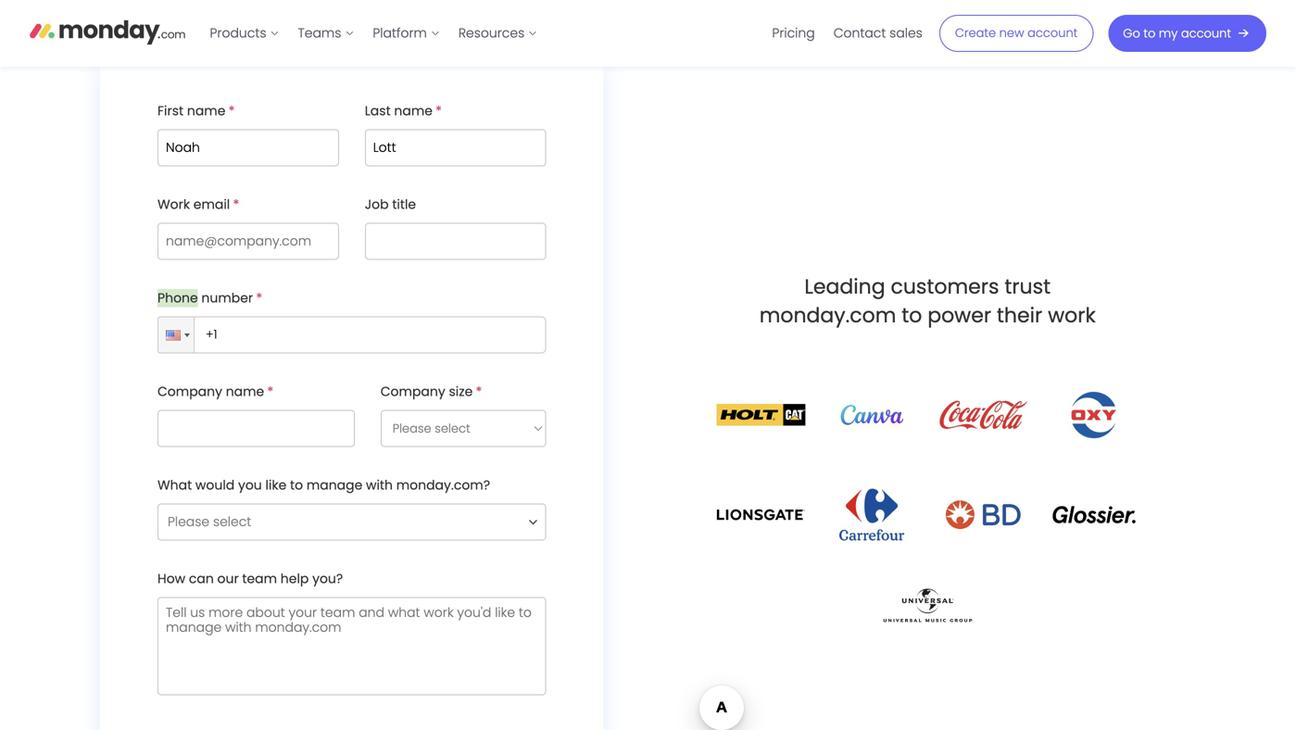 Task type: describe. For each thing, give the bounding box(es) containing it.
oxy image
[[1068, 389, 1122, 441]]

work
[[158, 195, 190, 214]]

pricing link
[[763, 18, 825, 48]]

you?
[[312, 570, 343, 588]]

company for company name
[[158, 383, 222, 401]]

please
[[168, 513, 210, 531]]

what would you like to manage with monday.com?
[[158, 476, 490, 494]]

monday.com?
[[396, 476, 490, 494]]

help
[[281, 570, 309, 588]]

How can our team help you? text field
[[158, 597, 546, 695]]

new
[[1000, 25, 1025, 41]]

monday.com
[[760, 301, 897, 329]]

would
[[195, 476, 235, 494]]

canva image
[[828, 405, 917, 425]]

resources link
[[449, 18, 547, 48]]

size
[[449, 383, 473, 401]]

to for leading customers trust monday.com to power their work
[[902, 301, 922, 329]]

holtcat image
[[717, 404, 806, 426]]

lionsgate image
[[717, 504, 806, 526]]

what
[[158, 476, 192, 494]]

to inside button
[[1144, 25, 1156, 42]]

leading
[[805, 273, 886, 301]]

my
[[1159, 25, 1178, 42]]

teams
[[298, 24, 341, 42]]

their
[[997, 301, 1043, 329]]

customers
[[891, 273, 1000, 301]]

work email
[[158, 195, 230, 214]]

phone number
[[158, 289, 253, 307]]

first
[[158, 102, 184, 120]]

account inside go to my account button
[[1181, 25, 1232, 42]]

like
[[266, 476, 287, 494]]

go to my account button
[[1109, 15, 1267, 52]]

resources
[[459, 24, 525, 42]]

you
[[238, 476, 262, 494]]

products
[[210, 24, 266, 42]]

carrefour image
[[840, 489, 905, 541]]

email
[[194, 195, 230, 214]]

Work email email field
[[158, 223, 339, 260]]

Last name text field
[[365, 129, 546, 166]]

how can our team help you?
[[158, 570, 343, 588]]

how
[[158, 570, 185, 588]]

last name
[[365, 102, 433, 120]]

go
[[1124, 25, 1141, 42]]

name for company name
[[226, 383, 264, 401]]

team
[[242, 570, 277, 588]]

can
[[189, 570, 214, 588]]

name for last name
[[394, 102, 433, 120]]

please select
[[168, 513, 251, 531]]

number
[[201, 289, 253, 307]]

account inside create new account button
[[1028, 25, 1078, 41]]

First name text field
[[158, 129, 339, 166]]

monday.com logo image
[[30, 12, 186, 51]]

products link
[[201, 18, 289, 48]]



Task type: vqa. For each thing, say whether or not it's contained in the screenshot.
phone
yes



Task type: locate. For each thing, give the bounding box(es) containing it.
1 horizontal spatial to
[[902, 301, 922, 329]]

create new account button
[[940, 15, 1094, 52]]

1 list from the left
[[201, 0, 547, 67]]

first name
[[158, 102, 226, 120]]

coca cola image
[[939, 391, 1028, 439]]

sales
[[890, 24, 923, 42]]

pricing
[[772, 24, 815, 42]]

Job title text field
[[365, 223, 546, 260]]

1 vertical spatial to
[[902, 301, 922, 329]]

bd image
[[939, 494, 1028, 536]]

job
[[365, 195, 389, 214]]

name
[[187, 102, 226, 120], [394, 102, 433, 120], [226, 383, 264, 401]]

select
[[213, 513, 251, 531]]

1 (702) 123-4567 telephone field
[[190, 316, 546, 353]]

teams link
[[289, 18, 364, 48]]

contact sales
[[834, 24, 923, 42]]

0 horizontal spatial to
[[290, 476, 303, 494]]

manage
[[307, 476, 363, 494]]

name for first name
[[187, 102, 226, 120]]

last
[[365, 102, 391, 120]]

1 company from the left
[[158, 383, 222, 401]]

go to my account
[[1124, 25, 1232, 42]]

platform link
[[364, 18, 449, 48]]

Company name text field
[[158, 410, 355, 447]]

leading customers trust monday.com to power their work
[[760, 273, 1096, 329]]

create new account
[[955, 25, 1078, 41]]

create
[[955, 25, 996, 41]]

name up company name text field
[[226, 383, 264, 401]]

2 list from the left
[[763, 0, 932, 67]]

2 vertical spatial to
[[290, 476, 303, 494]]

0 horizontal spatial account
[[1028, 25, 1078, 41]]

account right my at the top
[[1181, 25, 1232, 42]]

to down 'customers'
[[902, 301, 922, 329]]

0 horizontal spatial list
[[201, 0, 547, 67]]

name right first
[[187, 102, 226, 120]]

title
[[392, 195, 416, 214]]

0 horizontal spatial company
[[158, 383, 222, 401]]

company down united states: + 1 image
[[158, 383, 222, 401]]

company size
[[381, 383, 473, 401]]

platform
[[373, 24, 427, 42]]

universal music group image
[[883, 589, 972, 622]]

to inside leading customers trust monday.com to power their work
[[902, 301, 922, 329]]

company name
[[158, 383, 264, 401]]

2 horizontal spatial to
[[1144, 25, 1156, 42]]

contact sales button
[[825, 18, 932, 48]]

trust
[[1005, 273, 1051, 301]]

0 vertical spatial to
[[1144, 25, 1156, 42]]

to for what would you like to manage with monday.com?
[[290, 476, 303, 494]]

name right 'last'
[[394, 102, 433, 120]]

list containing pricing
[[763, 0, 932, 67]]

power
[[928, 301, 992, 329]]

company
[[158, 383, 222, 401], [381, 383, 446, 401]]

our
[[217, 570, 239, 588]]

to
[[1144, 25, 1156, 42], [902, 301, 922, 329], [290, 476, 303, 494]]

company left size
[[381, 383, 446, 401]]

account
[[1028, 25, 1078, 41], [1181, 25, 1232, 42]]

with
[[366, 476, 393, 494]]

main element
[[201, 0, 1267, 67]]

1 horizontal spatial account
[[1181, 25, 1232, 42]]

list
[[201, 0, 547, 67], [763, 0, 932, 67]]

to right the "like" at the bottom
[[290, 476, 303, 494]]

united states: + 1 image
[[184, 334, 190, 337]]

1 horizontal spatial list
[[763, 0, 932, 67]]

1 horizontal spatial company
[[381, 383, 446, 401]]

phone
[[158, 289, 198, 307]]

job title
[[365, 195, 416, 214]]

contact
[[834, 24, 886, 42]]

list containing products
[[201, 0, 547, 67]]

glossier image
[[1050, 506, 1139, 524]]

to right go
[[1144, 25, 1156, 42]]

account right new on the top of page
[[1028, 25, 1078, 41]]

company for company size
[[381, 383, 446, 401]]

2 company from the left
[[381, 383, 446, 401]]

work
[[1048, 301, 1096, 329]]



